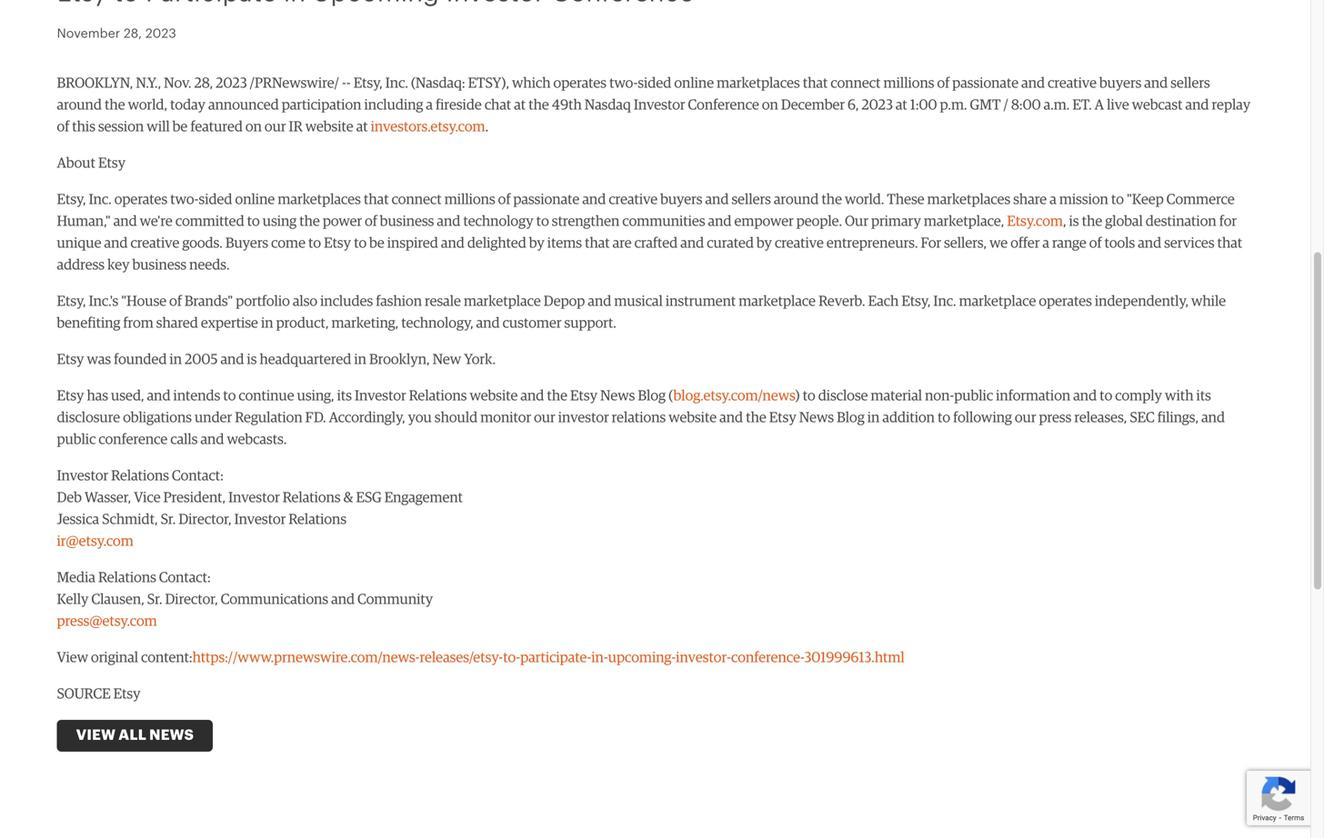 Task type: locate. For each thing, give the bounding box(es) containing it.
28,
[[124, 27, 142, 40], [194, 77, 213, 91]]

etsy, up human,"
[[57, 193, 86, 208]]

contact: inside media relations contact: kelly clausen, sr. director, communications and community press@etsy. com
[[159, 572, 211, 586]]

online inside etsy, inc. operates two-sided online marketplaces that connect millions of passionate and creative buyers and sellers around the world. these marketplaces share a mission to "keep commerce human," and we're committed to using the power of business and technology to strengthen communities and empower people. our primary marketplace,
[[235, 193, 275, 208]]

is up range
[[1070, 215, 1080, 229]]

connect inside /prnewswire/ -- etsy, inc. (nasdaq: etsy), which operates two-sided online marketplaces that connect millions of passionate and creative buyers and sellers around the world, today announced participation including a fireside chat at the 49th nasdaq investor conference on december 6, 2023 at 1:00 p.m. gmt / 8:00 a.m. et. a live webcast and replay of this session will be featured on our ir website at
[[831, 77, 881, 91]]

1 vertical spatial operates
[[114, 193, 168, 208]]

of left the this
[[57, 120, 69, 135]]

1 horizontal spatial online
[[675, 77, 714, 91]]

investor
[[558, 411, 609, 426]]

operates down range
[[1039, 295, 1093, 310]]

0 vertical spatial contact:
[[172, 470, 224, 484]]

1 horizontal spatial marketplaces
[[717, 77, 800, 91]]

2 vertical spatial news
[[149, 729, 194, 744]]

millions up technology
[[445, 193, 496, 208]]

website down participation
[[306, 120, 354, 135]]

product,
[[276, 317, 329, 331]]

com link
[[130, 615, 157, 630]]

creative up et.
[[1048, 77, 1097, 91]]

range
[[1053, 237, 1087, 251]]

new
[[433, 353, 461, 368]]

1 vertical spatial two-
[[170, 193, 199, 208]]

2 horizontal spatial a
[[1050, 193, 1057, 208]]

in down material
[[868, 411, 880, 426]]

buyers up communities
[[661, 193, 703, 208]]

that up december
[[803, 77, 828, 91]]

sellers inside /prnewswire/ -- etsy, inc. (nasdaq: etsy), which operates two-sided online marketplaces that connect millions of passionate and creative buyers and sellers around the world, today announced participation including a fireside chat at the 49th nasdaq investor conference on december 6, 2023 at 1:00 p.m. gmt / 8:00 a.m. et. a live webcast and replay of this session will be featured on our ir website at
[[1171, 77, 1211, 91]]

news right all
[[149, 729, 194, 744]]

the down which
[[529, 98, 549, 113]]

its
[[337, 390, 352, 404], [1197, 390, 1212, 404]]

1 vertical spatial sr.
[[147, 593, 162, 608]]

at
[[514, 98, 526, 113], [896, 98, 908, 113], [356, 120, 368, 135]]

1 horizontal spatial at
[[514, 98, 526, 113]]

while
[[1192, 295, 1227, 310]]

blog inside ) to disclose material non-public information and to comply with its disclosure obligations under regulation fd. accordingly, you should monitor our investor relations website and the etsy news blog in addition to following our press releases, sec filings, and public conference calls and webcasts.
[[837, 411, 865, 426]]

contact: for investor relations contact:
[[172, 470, 224, 484]]

1 vertical spatial is
[[247, 353, 257, 368]]

etsy, inc.'s "house of brands" portfolio also includes fashion resale marketplace depop and musical instrument marketplace reverb. each etsy, inc. marketplace operates independently, while benefiting from shared expertise in product, marketing, technology, and customer support.
[[57, 295, 1227, 331]]

creative inside etsy, inc. operates two-sided online marketplaces that connect millions of passionate and creative buyers and sellers around the world. these marketplaces share a mission to "keep commerce human," and we're committed to using the power of business and technology to strengthen communities and empower people. our primary marketplace,
[[609, 193, 658, 208]]

etsy, up the including
[[354, 77, 383, 91]]

at right chat
[[514, 98, 526, 113]]

0 vertical spatial business
[[380, 215, 434, 229]]

the right using
[[299, 215, 320, 229]]

0 vertical spatial 2023
[[145, 27, 176, 40]]

0 horizontal spatial by
[[529, 237, 545, 251]]

0 vertical spatial millions
[[884, 77, 935, 91]]

resale
[[425, 295, 461, 310]]

our
[[845, 215, 869, 229]]

customer
[[503, 317, 562, 331]]

0 vertical spatial 28,
[[124, 27, 142, 40]]

sellers up 'empower'
[[732, 193, 771, 208]]

1 horizontal spatial sided
[[638, 77, 672, 91]]

director, inside media relations contact: kelly clausen, sr. director, communications and community press@etsy. com
[[165, 593, 218, 608]]

1 horizontal spatial is
[[1070, 215, 1080, 229]]

intends
[[173, 390, 220, 404]]

0 vertical spatial view
[[57, 652, 88, 666]]

0 horizontal spatial connect
[[392, 193, 442, 208]]

etsy inside , is the global destination for unique and creative goods. buyers come to etsy to be inspired and delighted by items that are crafted and curated by creative entrepreneurs. for sellers, we offer a range of tools and services that address key business needs.
[[324, 237, 351, 251]]

public down disclosure
[[57, 433, 96, 448]]

0 vertical spatial ,
[[158, 77, 161, 91]]

is
[[1070, 215, 1080, 229], [247, 353, 257, 368]]

1 vertical spatial business
[[132, 259, 187, 273]]

0 vertical spatial passionate
[[953, 77, 1019, 91]]

view all news
[[76, 729, 194, 744]]

blog left (
[[638, 390, 666, 404]]

relations up clausen,
[[98, 572, 156, 586]]

ir@etsy.com link
[[57, 535, 134, 550]]

inc. inside etsy, inc.'s "house of brands" portfolio also includes fashion resale marketplace depop and musical instrument marketplace reverb. each etsy, inc. marketplace operates independently, while benefiting from shared expertise in product, marketing, technology, and customer support.
[[934, 295, 957, 310]]

2023 up announced
[[216, 77, 247, 91]]

two- up committed
[[170, 193, 199, 208]]

0 horizontal spatial ,
[[158, 77, 161, 91]]

relations inside media relations contact: kelly clausen, sr. director, communications and community press@etsy. com
[[98, 572, 156, 586]]

view original content: https://www.prnewswire.com/news-releases/etsy-to-participate-in-upcoming-investor-conference-301999613.html
[[57, 652, 905, 666]]

relations
[[409, 390, 467, 404], [111, 470, 169, 484], [283, 491, 341, 506], [289, 513, 347, 528], [98, 572, 156, 586]]

nasdaq
[[585, 98, 631, 113]]

marketplaces
[[717, 77, 800, 91], [278, 193, 361, 208], [928, 193, 1011, 208]]

1 horizontal spatial ,
[[1064, 215, 1067, 229]]

,
[[158, 77, 161, 91], [1064, 215, 1067, 229]]

0 vertical spatial director,
[[179, 513, 232, 528]]

0 vertical spatial sr.
[[161, 513, 176, 528]]

2 vertical spatial operates
[[1039, 295, 1093, 310]]

0 vertical spatial a
[[426, 98, 433, 113]]

6,
[[848, 98, 859, 113]]

0 vertical spatial sellers
[[1171, 77, 1211, 91]]

0 horizontal spatial blog
[[638, 390, 666, 404]]

delighted
[[468, 237, 527, 251]]

1 vertical spatial a
[[1050, 193, 1057, 208]]

1 horizontal spatial be
[[370, 237, 385, 251]]

at left the 1:00
[[896, 98, 908, 113]]

view left all
[[76, 729, 116, 744]]

0 horizontal spatial its
[[337, 390, 352, 404]]

be right will
[[173, 120, 188, 135]]

https://www.prnewswire.com/news-releases/etsy-to-participate-in-upcoming-investor-conference-301999613.html link
[[193, 652, 905, 666]]

1 vertical spatial view
[[76, 729, 116, 744]]

a right offer at the top right
[[1043, 237, 1050, 251]]

view for view all news
[[76, 729, 116, 744]]

strengthen
[[552, 215, 620, 229]]

online up conference on
[[675, 77, 714, 91]]

buyers
[[226, 237, 269, 251]]

calls
[[170, 433, 198, 448]]

a inside /prnewswire/ -- etsy, inc. (nasdaq: etsy), which operates two-sided online marketplaces that connect millions of passionate and creative buyers and sellers around the world, today announced participation including a fireside chat at the 49th nasdaq investor conference on december 6, 2023 at 1:00 p.m. gmt / 8:00 a.m. et. a live webcast and replay of this session will be featured on our ir website at
[[426, 98, 433, 113]]

1 vertical spatial connect
[[392, 193, 442, 208]]

view for view original content: https://www.prnewswire.com/news-releases/etsy-to-participate-in-upcoming-investor-conference-301999613.html
[[57, 652, 88, 666]]

empower
[[735, 215, 794, 229]]

1 by from the left
[[529, 237, 545, 251]]

shared
[[156, 317, 198, 331]]

that inside /prnewswire/ -- etsy, inc. (nasdaq: etsy), which operates two-sided online marketplaces that connect millions of passionate and creative buyers and sellers around the world, today announced participation including a fireside chat at the 49th nasdaq investor conference on december 6, 2023 at 1:00 p.m. gmt / 8:00 a.m. et. a live webcast and replay of this session will be featured on our ir website at
[[803, 77, 828, 91]]

services
[[1165, 237, 1215, 251]]

director, down president,
[[179, 513, 232, 528]]

0 horizontal spatial inc.
[[89, 193, 112, 208]]

1 horizontal spatial 2023
[[216, 77, 247, 91]]

fireside
[[436, 98, 482, 113]]

2023 inside /prnewswire/ -- etsy, inc. (nasdaq: etsy), which operates two-sided online marketplaces that connect millions of passionate and creative buyers and sellers around the world, today announced participation including a fireside chat at the 49th nasdaq investor conference on december 6, 2023 at 1:00 p.m. gmt / 8:00 a.m. et. a live webcast and replay of this session will be featured on our ir website at
[[862, 98, 893, 113]]

two- inside /prnewswire/ -- etsy, inc. (nasdaq: etsy), which operates two-sided online marketplaces that connect millions of passionate and creative buyers and sellers around the world, today announced participation including a fireside chat at the 49th nasdaq investor conference on december 6, 2023 at 1:00 p.m. gmt / 8:00 a.m. et. a live webcast and replay of this session will be featured on our ir website at
[[610, 77, 638, 91]]

1 horizontal spatial a
[[1043, 237, 1050, 251]]

0 horizontal spatial sided
[[199, 193, 232, 208]]

business inside , is the global destination for unique and creative goods. buyers come to etsy to be inspired and delighted by items that are crafted and curated by creative entrepreneurs. for sellers, we offer a range of tools and services that address key business needs.
[[132, 259, 187, 273]]

ir
[[289, 120, 303, 135]]

buyers inside /prnewswire/ -- etsy, inc. (nasdaq: etsy), which operates two-sided online marketplaces that connect millions of passionate and creative buyers and sellers around the world, today announced participation including a fireside chat at the 49th nasdaq investor conference on december 6, 2023 at 1:00 p.m. gmt / 8:00 a.m. et. a live webcast and replay of this session will be featured on our ir website at
[[1100, 77, 1142, 91]]

a up investors.etsy.com .
[[426, 98, 433, 113]]

1 vertical spatial ,
[[1064, 215, 1067, 229]]

0 vertical spatial website
[[306, 120, 354, 135]]

to down the non-
[[938, 411, 951, 426]]

sellers
[[1171, 77, 1211, 91], [732, 193, 771, 208]]

investors.etsy.com link
[[371, 120, 486, 135]]

1 vertical spatial contact:
[[159, 572, 211, 586]]

communities
[[623, 215, 706, 229]]

and inside media relations contact: kelly clausen, sr. director, communications and community press@etsy. com
[[331, 593, 355, 608]]

0 horizontal spatial our
[[265, 120, 286, 135]]

are
[[613, 237, 632, 251]]

blog down "disclose"
[[837, 411, 865, 426]]

news up "relations"
[[601, 390, 635, 404]]

operates up 49th
[[554, 77, 607, 91]]

0 horizontal spatial is
[[247, 353, 257, 368]]

1 vertical spatial inc.
[[89, 193, 112, 208]]

millions inside etsy, inc. operates two-sided online marketplaces that connect millions of passionate and creative buyers and sellers around the world. these marketplaces share a mission to "keep commerce human," and we're committed to using the power of business and technology to strengthen communities and empower people. our primary marketplace,
[[445, 193, 496, 208]]

/
[[1004, 98, 1009, 113]]

connect up 6,
[[831, 77, 881, 91]]

0 horizontal spatial operates
[[114, 193, 168, 208]]

our
[[265, 120, 286, 135], [534, 411, 556, 426], [1015, 411, 1037, 426]]

1 horizontal spatial around
[[774, 193, 819, 208]]

news inside ) to disclose material non-public information and to comply with its disclosure obligations under regulation fd. accordingly, you should monitor our investor relations website and the etsy news blog in addition to following our press releases, sec filings, and public conference calls and webcasts.
[[800, 411, 834, 426]]

0 vertical spatial buyers
[[1100, 77, 1142, 91]]

connect
[[831, 77, 881, 91], [392, 193, 442, 208]]

1 vertical spatial millions
[[445, 193, 496, 208]]

0 vertical spatial operates
[[554, 77, 607, 91]]

online inside /prnewswire/ -- etsy, inc. (nasdaq: etsy), which operates two-sided online marketplaces that connect millions of passionate and creative buyers and sellers around the world, today announced participation including a fireside chat at the 49th nasdaq investor conference on december 6, 2023 at 1:00 p.m. gmt / 8:00 a.m. et. a live webcast and replay of this session will be featured on our ir website at
[[675, 77, 714, 91]]

be left inspired
[[370, 237, 385, 251]]

2 by from the left
[[757, 237, 772, 251]]

buyers inside etsy, inc. operates two-sided online marketplaces that connect millions of passionate and creative buyers and sellers around the world. these marketplaces share a mission to "keep commerce human," and we're committed to using the power of business and technology to strengthen communities and empower people. our primary marketplace,
[[661, 193, 703, 208]]

of up technology
[[498, 193, 511, 208]]

, left nov. at the left of the page
[[158, 77, 161, 91]]

1 marketplace from the left
[[464, 295, 541, 310]]

) to disclose material non-public information and to comply with its disclosure obligations under regulation fd. accordingly, you should monitor our investor relations website and the etsy news blog in addition to following our press releases, sec filings, and public conference calls and webcasts.
[[57, 390, 1226, 448]]

chat
[[485, 98, 512, 113]]

director, inside investor relations contact: deb wasser, vice president, investor relations & esg engagement jessica schmidt, sr. director, investor relations ir@etsy.com
[[179, 513, 232, 528]]

human,"
[[57, 215, 111, 229]]

the down 'blog.etsy.com/news' link
[[746, 411, 767, 426]]

business up "house
[[132, 259, 187, 273]]

2 horizontal spatial news
[[800, 411, 834, 426]]

connect up inspired
[[392, 193, 442, 208]]

in inside ) to disclose material non-public information and to comply with its disclosure obligations under regulation fd. accordingly, you should monitor our investor relations website and the etsy news blog in addition to following our press releases, sec filings, and public conference calls and webcasts.
[[868, 411, 880, 426]]

0 horizontal spatial marketplaces
[[278, 193, 361, 208]]

investor inside /prnewswire/ -- etsy, inc. (nasdaq: etsy), which operates two-sided online marketplaces that connect millions of passionate and creative buyers and sellers around the world, today announced participation including a fireside chat at the 49th nasdaq investor conference on december 6, 2023 at 1:00 p.m. gmt / 8:00 a.m. et. a live webcast and replay of this session will be featured on our ir website at
[[634, 98, 686, 113]]

our left ir
[[265, 120, 286, 135]]

creative up communities
[[609, 193, 658, 208]]

0 horizontal spatial online
[[235, 193, 275, 208]]

a inside , is the global destination for unique and creative goods. buyers come to etsy to be inspired and delighted by items that are crafted and curated by creative entrepreneurs. for sellers, we offer a range of tools and services that address key business needs.
[[1043, 237, 1050, 251]]

continue
[[239, 390, 294, 404]]

expertise
[[201, 317, 258, 331]]

public up following
[[955, 390, 994, 404]]

of inside , is the global destination for unique and creative goods. buyers come to etsy to be inspired and delighted by items that are crafted and curated by creative entrepreneurs. for sellers, we offer a range of tools and services that address key business needs.
[[1090, 237, 1102, 251]]

investor relations contact: deb wasser, vice president, investor relations & esg engagement jessica schmidt, sr. director, investor relations ir@etsy.com
[[57, 470, 463, 550]]

our down information
[[1015, 411, 1037, 426]]

website inside /prnewswire/ -- etsy, inc. (nasdaq: etsy), which operates two-sided online marketplaces that connect millions of passionate and creative buyers and sellers around the world, today announced participation including a fireside chat at the 49th nasdaq investor conference on december 6, 2023 at 1:00 p.m. gmt / 8:00 a.m. et. a live webcast and replay of this session will be featured on our ir website at
[[306, 120, 354, 135]]

online up using
[[235, 193, 275, 208]]

0 horizontal spatial a
[[426, 98, 433, 113]]

"keep
[[1127, 193, 1164, 208]]

2 horizontal spatial operates
[[1039, 295, 1093, 310]]

monitor
[[481, 411, 531, 426]]

2 horizontal spatial website
[[669, 411, 717, 426]]

0 vertical spatial two-
[[610, 77, 638, 91]]

inc. up human,"
[[89, 193, 112, 208]]

the down mission
[[1082, 215, 1103, 229]]

around inside /prnewswire/ -- etsy, inc. (nasdaq: etsy), which operates two-sided online marketplaces that connect millions of passionate and creative buyers and sellers around the world, today announced participation including a fireside chat at the 49th nasdaq investor conference on december 6, 2023 at 1:00 p.m. gmt / 8:00 a.m. et. a live webcast and replay of this session will be featured on our ir website at
[[57, 98, 102, 113]]

is up continue
[[247, 353, 257, 368]]

passionate up the strengthen
[[513, 193, 580, 208]]

business up inspired
[[380, 215, 434, 229]]

0 horizontal spatial business
[[132, 259, 187, 273]]

that down the strengthen
[[585, 237, 610, 251]]

2 horizontal spatial at
[[896, 98, 908, 113]]

inc. up the including
[[386, 77, 408, 91]]

28, right nov. at the left of the page
[[194, 77, 213, 91]]

sec
[[1130, 411, 1155, 426]]

2 vertical spatial a
[[1043, 237, 1050, 251]]

1 vertical spatial be
[[370, 237, 385, 251]]

1 vertical spatial passionate
[[513, 193, 580, 208]]

0 horizontal spatial passionate
[[513, 193, 580, 208]]

1 horizontal spatial inc.
[[386, 77, 408, 91]]

our inside /prnewswire/ -- etsy, inc. (nasdaq: etsy), which operates two-sided online marketplaces that connect millions of passionate and creative buyers and sellers around the world, today announced participation including a fireside chat at the 49th nasdaq investor conference on december 6, 2023 at 1:00 p.m. gmt / 8:00 a.m. et. a live webcast and replay of this session will be featured on our ir website at
[[265, 120, 286, 135]]

1 vertical spatial director,
[[165, 593, 218, 608]]

in down the portfolio
[[261, 317, 273, 331]]

, inside , is the global destination for unique and creative goods. buyers come to etsy to be inspired and delighted by items that are crafted and curated by creative entrepreneurs. for sellers, we offer a range of tools and services that address key business needs.
[[1064, 215, 1067, 229]]

1 horizontal spatial by
[[757, 237, 772, 251]]

, up range
[[1064, 215, 1067, 229]]

by down 'empower'
[[757, 237, 772, 251]]

"house
[[121, 295, 167, 310]]

website up monitor at the left of page
[[470, 390, 518, 404]]

a right share
[[1050, 193, 1057, 208]]

these
[[887, 193, 925, 208]]

etsy, inside etsy, inc. operates two-sided online marketplaces that connect millions of passionate and creative buyers and sellers around the world. these marketplaces share a mission to "keep commerce human," and we're committed to using the power of business and technology to strengthen communities and empower people. our primary marketplace,
[[57, 193, 86, 208]]

sr. up com link
[[147, 593, 162, 608]]

goods.
[[182, 237, 223, 251]]

this
[[72, 120, 95, 135]]

1 vertical spatial online
[[235, 193, 275, 208]]

passionate up gmt on the right of the page
[[953, 77, 1019, 91]]

1 horizontal spatial news
[[601, 390, 635, 404]]

sellers inside etsy, inc. operates two-sided online marketplaces that connect millions of passionate and creative buyers and sellers around the world. these marketplaces share a mission to "keep commerce human," and we're committed to using the power of business and technology to strengthen communities and empower people. our primary marketplace,
[[732, 193, 771, 208]]

november 28, 2023
[[57, 27, 176, 40]]

creative down people.
[[775, 237, 824, 251]]

community
[[358, 593, 433, 608]]

marketplaces up conference on
[[717, 77, 800, 91]]

1 horizontal spatial passionate
[[953, 77, 1019, 91]]

operates up we're
[[114, 193, 168, 208]]

be inside , is the global destination for unique and creative goods. buyers come to etsy to be inspired and delighted by items that are crafted and curated by creative entrepreneurs. for sellers, we offer a range of tools and services that address key business needs.
[[370, 237, 385, 251]]

passionate inside /prnewswire/ -- etsy, inc. (nasdaq: etsy), which operates two-sided online marketplaces that connect millions of passionate and creative buyers and sellers around the world, today announced participation including a fireside chat at the 49th nasdaq investor conference on december 6, 2023 at 1:00 p.m. gmt / 8:00 a.m. et. a live webcast and replay of this session will be featured on our ir website at
[[953, 77, 1019, 91]]

1 vertical spatial website
[[470, 390, 518, 404]]

etsy has used, and intends to continue using, its investor relations website and the etsy news blog ( blog.etsy.com/news
[[57, 390, 796, 404]]

two- up nasdaq
[[610, 77, 638, 91]]

1 horizontal spatial sellers
[[1171, 77, 1211, 91]]

a.m.
[[1044, 98, 1070, 113]]

brooklyn,
[[369, 353, 430, 368]]

marketplace down we
[[959, 295, 1037, 310]]

etsy, inside /prnewswire/ -- etsy, inc. (nasdaq: etsy), which operates two-sided online marketplaces that connect millions of passionate and creative buyers and sellers around the world, today announced participation including a fireside chat at the 49th nasdaq investor conference on december 6, 2023 at 1:00 p.m. gmt / 8:00 a.m. et. a live webcast and replay of this session will be featured on our ir website at
[[354, 77, 383, 91]]

to up buyers
[[247, 215, 260, 229]]

0 vertical spatial around
[[57, 98, 102, 113]]

1 its from the left
[[337, 390, 352, 404]]

that up inspired
[[364, 193, 389, 208]]

that
[[803, 77, 828, 91], [364, 193, 389, 208], [585, 237, 610, 251], [1218, 237, 1243, 251]]

1 vertical spatial buyers
[[661, 193, 703, 208]]

by left "items"
[[529, 237, 545, 251]]

0 horizontal spatial buyers
[[661, 193, 703, 208]]

1 horizontal spatial buyers
[[1100, 77, 1142, 91]]

inc. down "for"
[[934, 295, 957, 310]]

etsy, up benefiting
[[57, 295, 86, 310]]

also
[[293, 295, 318, 310]]

inc.
[[386, 77, 408, 91], [89, 193, 112, 208], [934, 295, 957, 310]]

its right with on the right of the page
[[1197, 390, 1212, 404]]

marketplace up 'customer'
[[464, 295, 541, 310]]

a inside etsy, inc. operates two-sided online marketplaces that connect millions of passionate and creative buyers and sellers around the world. these marketplaces share a mission to "keep commerce human," and we're committed to using the power of business and technology to strengthen communities and empower people. our primary marketplace,
[[1050, 193, 1057, 208]]

0 horizontal spatial website
[[306, 120, 354, 135]]

0 vertical spatial online
[[675, 77, 714, 91]]

1 horizontal spatial its
[[1197, 390, 1212, 404]]

to right )
[[803, 390, 816, 404]]

0 vertical spatial is
[[1070, 215, 1080, 229]]

0 vertical spatial public
[[955, 390, 994, 404]]

our right monitor at the left of page
[[534, 411, 556, 426]]

0 horizontal spatial millions
[[445, 193, 496, 208]]

around up the this
[[57, 98, 102, 113]]

business
[[380, 215, 434, 229], [132, 259, 187, 273]]

1 horizontal spatial marketplace
[[739, 295, 816, 310]]

around up people.
[[774, 193, 819, 208]]

director, up the content:
[[165, 593, 218, 608]]

operates inside /prnewswire/ -- etsy, inc. (nasdaq: etsy), which operates two-sided online marketplaces that connect millions of passionate and creative buyers and sellers around the world, today announced participation including a fireside chat at the 49th nasdaq investor conference on december 6, 2023 at 1:00 p.m. gmt / 8:00 a.m. et. a live webcast and replay of this session will be featured on our ir website at
[[554, 77, 607, 91]]

1 vertical spatial around
[[774, 193, 819, 208]]

buyers up live
[[1100, 77, 1142, 91]]

technology,
[[401, 317, 474, 331]]

2 vertical spatial inc.
[[934, 295, 957, 310]]

contact: inside investor relations contact: deb wasser, vice president, investor relations & esg engagement jessica schmidt, sr. director, investor relations ir@etsy.com
[[172, 470, 224, 484]]

1 horizontal spatial connect
[[831, 77, 881, 91]]

0 vertical spatial be
[[173, 120, 188, 135]]

sr.
[[161, 513, 176, 528], [147, 593, 162, 608]]

committed
[[175, 215, 244, 229]]

all
[[118, 729, 146, 744]]

2 horizontal spatial 2023
[[862, 98, 893, 113]]

millions up the 1:00
[[884, 77, 935, 91]]

1 - from the left
[[342, 77, 346, 91]]

two- inside etsy, inc. operates two-sided online marketplaces that connect millions of passionate and creative buyers and sellers around the world. these marketplaces share a mission to "keep commerce human," and we're committed to using the power of business and technology to strengthen communities and empower people. our primary marketplace,
[[170, 193, 199, 208]]

be
[[173, 120, 188, 135], [370, 237, 385, 251]]

2 its from the left
[[1197, 390, 1212, 404]]

view up source
[[57, 652, 88, 666]]

press
[[1039, 411, 1072, 426]]

media
[[57, 572, 96, 586]]

primary
[[872, 215, 922, 229]]

etsy),
[[468, 77, 510, 91]]

view inside view all news link
[[76, 729, 116, 744]]

1 horizontal spatial operates
[[554, 77, 607, 91]]

marketplaces inside /prnewswire/ -- etsy, inc. (nasdaq: etsy), which operates two-sided online marketplaces that connect millions of passionate and creative buyers and sellers around the world, today announced participation including a fireside chat at the 49th nasdaq investor conference on december 6, 2023 at 1:00 p.m. gmt / 8:00 a.m. et. a live webcast and replay of this session will be featured on our ir website at
[[717, 77, 800, 91]]

etsy down )
[[770, 411, 797, 426]]

a
[[1095, 98, 1105, 113]]

blog.etsy.com/news link
[[674, 390, 796, 404]]

address
[[57, 259, 105, 273]]

you
[[408, 411, 432, 426]]

contact:
[[172, 470, 224, 484], [159, 572, 211, 586]]

news
[[601, 390, 635, 404], [800, 411, 834, 426], [149, 729, 194, 744]]

2023 up brooklyn, n.y. , nov. 28, 2023
[[145, 27, 176, 40]]

1 horizontal spatial business
[[380, 215, 434, 229]]

1 horizontal spatial blog
[[837, 411, 865, 426]]



Task type: describe. For each thing, give the bounding box(es) containing it.
creative inside /prnewswire/ -- etsy, inc. (nasdaq: etsy), which operates two-sided online marketplaces that connect millions of passionate and creative buyers and sellers around the world, today announced participation including a fireside chat at the 49th nasdaq investor conference on december 6, 2023 at 1:00 p.m. gmt / 8:00 a.m. et. a live webcast and replay of this session will be featured on our ir website at
[[1048, 77, 1097, 91]]

come
[[271, 237, 306, 251]]

sr. inside investor relations contact: deb wasser, vice president, investor relations & esg engagement jessica schmidt, sr. director, investor relations ir@etsy.com
[[161, 513, 176, 528]]

press@etsy. link
[[57, 615, 130, 630]]

to up the under
[[223, 390, 236, 404]]

each
[[869, 295, 899, 310]]

conference
[[99, 433, 168, 448]]

1 horizontal spatial our
[[534, 411, 556, 426]]

sided inside /prnewswire/ -- etsy, inc. (nasdaq: etsy), which operates two-sided online marketplaces that connect millions of passionate and creative buyers and sellers around the world, today announced participation including a fireside chat at the 49th nasdaq investor conference on december 6, 2023 at 1:00 p.m. gmt / 8:00 a.m. et. a live webcast and replay of this session will be featured on our ir website at
[[638, 77, 672, 91]]

0 horizontal spatial at
[[356, 120, 368, 135]]

participation
[[282, 98, 362, 113]]

3 marketplace from the left
[[959, 295, 1037, 310]]

obligations
[[123, 411, 192, 426]]

connect inside etsy, inc. operates two-sided online marketplaces that connect millions of passionate and creative buyers and sellers around the world. these marketplaces share a mission to "keep commerce human," and we're committed to using the power of business and technology to strengthen communities and empower people. our primary marketplace,
[[392, 193, 442, 208]]

marketing,
[[332, 317, 399, 331]]

founded
[[114, 353, 167, 368]]

releases/etsy-
[[420, 652, 503, 666]]

brooklyn, n.y. , nov. 28, 2023
[[57, 77, 247, 91]]

0 horizontal spatial 28,
[[124, 27, 142, 40]]

inspired
[[387, 237, 438, 251]]

filings,
[[1158, 411, 1199, 426]]

that down for
[[1218, 237, 1243, 251]]

0 horizontal spatial news
[[149, 729, 194, 744]]

relations up you
[[409, 390, 467, 404]]

destination
[[1146, 215, 1217, 229]]

ir@etsy.com
[[57, 535, 134, 550]]

(
[[669, 390, 674, 404]]

includes
[[320, 295, 373, 310]]

gmt
[[970, 98, 1001, 113]]

/prnewswire/
[[250, 77, 339, 91]]

2 horizontal spatial marketplaces
[[928, 193, 1011, 208]]

december
[[781, 98, 845, 113]]

fd.
[[305, 411, 326, 426]]

brooklyn,
[[57, 77, 133, 91]]

media relations contact: kelly clausen, sr. director, communications and community press@etsy. com
[[57, 572, 433, 630]]

brands"
[[185, 295, 233, 310]]

to right "come"
[[308, 237, 321, 251]]

be inside /prnewswire/ -- etsy, inc. (nasdaq: etsy), which operates two-sided online marketplaces that connect millions of passionate and creative buyers and sellers around the world, today announced participation including a fireside chat at the 49th nasdaq investor conference on december 6, 2023 at 1:00 p.m. gmt / 8:00 a.m. et. a live webcast and replay of this session will be featured on our ir website at
[[173, 120, 188, 135]]

, is the global destination for unique and creative goods. buyers come to etsy to be inspired and delighted by items that are crafted and curated by creative entrepreneurs. for sellers, we offer a range of tools and services that address key business needs.
[[57, 215, 1243, 273]]

/prnewswire/ -- etsy, inc. (nasdaq: etsy), which operates two-sided online marketplaces that connect millions of passionate and creative buyers and sellers around the world, today announced participation including a fireside chat at the 49th nasdaq investor conference on december 6, 2023 at 1:00 p.m. gmt / 8:00 a.m. et. a live webcast and replay of this session will be featured on our ir website at
[[57, 77, 1251, 135]]

key
[[107, 259, 130, 273]]

1 vertical spatial 2023
[[216, 77, 247, 91]]

headquartered
[[260, 353, 351, 368]]

including
[[364, 98, 423, 113]]

business inside etsy, inc. operates two-sided online marketplaces that connect millions of passionate and creative buyers and sellers around the world. these marketplaces share a mission to "keep commerce human," and we're committed to using the power of business and technology to strengthen communities and empower people. our primary marketplace,
[[380, 215, 434, 229]]

sided inside etsy, inc. operates two-sided online marketplaces that connect millions of passionate and creative buyers and sellers around the world. these marketplaces share a mission to "keep commerce human," and we're committed to using the power of business and technology to strengthen communities and empower people. our primary marketplace,
[[199, 193, 232, 208]]

8:00
[[1012, 98, 1041, 113]]

49th
[[552, 98, 582, 113]]

inc. inside etsy, inc. operates two-sided online marketplaces that connect millions of passionate and creative buyers and sellers around the world. these marketplaces share a mission to "keep commerce human," and we're committed to using the power of business and technology to strengthen communities and empower people. our primary marketplace,
[[89, 193, 112, 208]]

on
[[246, 120, 262, 135]]

source
[[57, 688, 111, 703]]

in inside etsy, inc.'s "house of brands" portfolio also includes fashion resale marketplace depop and musical instrument marketplace reverb. each etsy, inc. marketplace operates independently, while benefiting from shared expertise in product, marketing, technology, and customer support.
[[261, 317, 273, 331]]

of right power at the left of page
[[365, 215, 377, 229]]

engagement
[[385, 491, 463, 506]]

etsy left the was
[[57, 353, 84, 368]]

fashion
[[376, 295, 422, 310]]

to down power at the left of page
[[354, 237, 367, 251]]

0 horizontal spatial public
[[57, 433, 96, 448]]

2 marketplace from the left
[[739, 295, 816, 310]]

1 vertical spatial 28,
[[194, 77, 213, 91]]

the up session at left top
[[105, 98, 125, 113]]

announced
[[208, 98, 279, 113]]

portfolio
[[236, 295, 290, 310]]

&
[[344, 491, 353, 506]]

etsy left has
[[57, 390, 84, 404]]

in left 2005
[[170, 353, 182, 368]]

creative down we're
[[131, 237, 180, 251]]

replay
[[1212, 98, 1251, 113]]

website inside ) to disclose material non-public information and to comply with its disclosure obligations under regulation fd. accordingly, you should monitor our investor relations website and the etsy news blog in addition to following our press releases, sec filings, and public conference calls and webcasts.
[[669, 411, 717, 426]]

jessica
[[57, 513, 99, 528]]

we're
[[140, 215, 173, 229]]

has
[[87, 390, 108, 404]]

)
[[796, 390, 800, 404]]

of up p.m.
[[938, 77, 950, 91]]

relations left &
[[283, 491, 341, 506]]

marketplace,
[[924, 215, 1005, 229]]

(nasdaq:
[[411, 77, 465, 91]]

to up global
[[1112, 193, 1125, 208]]

the up investor at left
[[547, 390, 568, 404]]

sr. inside media relations contact: kelly clausen, sr. director, communications and community press@etsy. com
[[147, 593, 162, 608]]

communications
[[221, 593, 329, 608]]

2 - from the left
[[346, 77, 351, 91]]

inc.'s
[[89, 295, 118, 310]]

relations down &
[[289, 513, 347, 528]]

share
[[1014, 193, 1047, 208]]

.
[[486, 120, 489, 135]]

the up people.
[[822, 193, 842, 208]]

to up releases, at the right
[[1100, 390, 1113, 404]]

operates inside etsy, inc. operates two-sided online marketplaces that connect millions of passionate and creative buyers and sellers around the world. these marketplaces share a mission to "keep commerce human," and we're committed to using the power of business and technology to strengthen communities and empower people. our primary marketplace,
[[114, 193, 168, 208]]

should
[[435, 411, 478, 426]]

unique
[[57, 237, 101, 251]]

esg
[[356, 491, 382, 506]]

in down marketing,
[[354, 353, 367, 368]]

https://www.prnewswire.com/news-
[[193, 652, 420, 666]]

relations up vice
[[111, 470, 169, 484]]

original
[[91, 652, 138, 666]]

press@etsy.
[[57, 615, 130, 630]]

0 vertical spatial blog
[[638, 390, 666, 404]]

upcoming-
[[608, 652, 676, 666]]

will
[[147, 120, 170, 135]]

its inside ) to disclose material non-public information and to comply with its disclosure obligations under regulation fd. accordingly, you should monitor our investor relations website and the etsy news blog in addition to following our press releases, sec filings, and public conference calls and webcasts.
[[1197, 390, 1212, 404]]

nov.
[[164, 77, 192, 91]]

webcast
[[1133, 98, 1183, 113]]

0 vertical spatial news
[[601, 390, 635, 404]]

1 horizontal spatial website
[[470, 390, 518, 404]]

etsy down original
[[113, 688, 141, 703]]

from
[[123, 317, 154, 331]]

the inside , is the global destination for unique and creative goods. buyers come to etsy to be inspired and delighted by items that are crafted and curated by creative entrepreneurs. for sellers, we offer a range of tools and services that address key business needs.
[[1082, 215, 1103, 229]]

source  etsy
[[57, 688, 141, 703]]

crafted
[[635, 237, 678, 251]]

conference-
[[732, 652, 805, 666]]

contact: for media relations contact:
[[159, 572, 211, 586]]

passionate inside etsy, inc. operates two-sided online marketplaces that connect millions of passionate and creative buyers and sellers around the world. these marketplaces share a mission to "keep commerce human," and we're committed to using the power of business and technology to strengthen communities and empower people. our primary marketplace,
[[513, 193, 580, 208]]

1 horizontal spatial public
[[955, 390, 994, 404]]

for
[[921, 237, 942, 251]]

comply
[[1116, 390, 1163, 404]]

inc. inside /prnewswire/ -- etsy, inc. (nasdaq: etsy), which operates two-sided online marketplaces that connect millions of passionate and creative buyers and sellers around the world, today announced participation including a fireside chat at the 49th nasdaq investor conference on december 6, 2023 at 1:00 p.m. gmt / 8:00 a.m. et. a live webcast and replay of this session will be featured on our ir website at
[[386, 77, 408, 91]]

information
[[996, 390, 1071, 404]]

session
[[98, 120, 144, 135]]

of inside etsy, inc.'s "house of brands" portfolio also includes fashion resale marketplace depop and musical instrument marketplace reverb. each etsy, inc. marketplace operates independently, while benefiting from shared expertise in product, marketing, technology, and customer support.
[[169, 295, 182, 310]]

com
[[130, 615, 157, 630]]

power
[[323, 215, 362, 229]]

etsy up investor at left
[[571, 390, 598, 404]]

investors.etsy.com .
[[371, 120, 489, 135]]

we
[[990, 237, 1008, 251]]

operates inside etsy, inc.'s "house of brands" portfolio also includes fashion resale marketplace depop and musical instrument marketplace reverb. each etsy, inc. marketplace operates independently, while benefiting from shared expertise in product, marketing, technology, and customer support.
[[1039, 295, 1093, 310]]

etsy, right each
[[902, 295, 931, 310]]

support.
[[565, 317, 617, 331]]

to up "items"
[[537, 215, 549, 229]]

etsy inside ) to disclose material non-public information and to comply with its disclosure obligations under regulation fd. accordingly, you should monitor our investor relations website and the etsy news blog in addition to following our press releases, sec filings, and public conference calls and webcasts.
[[770, 411, 797, 426]]

that inside etsy, inc. operates two-sided online marketplaces that connect millions of passionate and creative buyers and sellers around the world. these marketplaces share a mission to "keep commerce human," and we're committed to using the power of business and technology to strengthen communities and empower people. our primary marketplace,
[[364, 193, 389, 208]]

webcasts.
[[227, 433, 287, 448]]

curated
[[707, 237, 754, 251]]

2 horizontal spatial our
[[1015, 411, 1037, 426]]

around inside etsy, inc. operates two-sided online marketplaces that connect millions of passionate and creative buyers and sellers around the world. these marketplaces share a mission to "keep commerce human," and we're committed to using the power of business and technology to strengthen communities and empower people. our primary marketplace,
[[774, 193, 819, 208]]

millions inside /prnewswire/ -- etsy, inc. (nasdaq: etsy), which operates two-sided online marketplaces that connect millions of passionate and creative buyers and sellers around the world, today announced participation including a fireside chat at the 49th nasdaq investor conference on december 6, 2023 at 1:00 p.m. gmt / 8:00 a.m. et. a live webcast and replay of this session will be featured on our ir website at
[[884, 77, 935, 91]]

clausen,
[[91, 593, 144, 608]]

is inside , is the global destination for unique and creative goods. buyers come to etsy to be inspired and delighted by items that are crafted and curated by creative entrepreneurs. for sellers, we offer a range of tools and services that address key business needs.
[[1070, 215, 1080, 229]]

the inside ) to disclose material non-public information and to comply with its disclosure obligations under regulation fd. accordingly, you should monitor our investor relations website and the etsy news blog in addition to following our press releases, sec filings, and public conference calls and webcasts.
[[746, 411, 767, 426]]



Task type: vqa. For each thing, say whether or not it's contained in the screenshot.
Lookup at the left of the page
no



